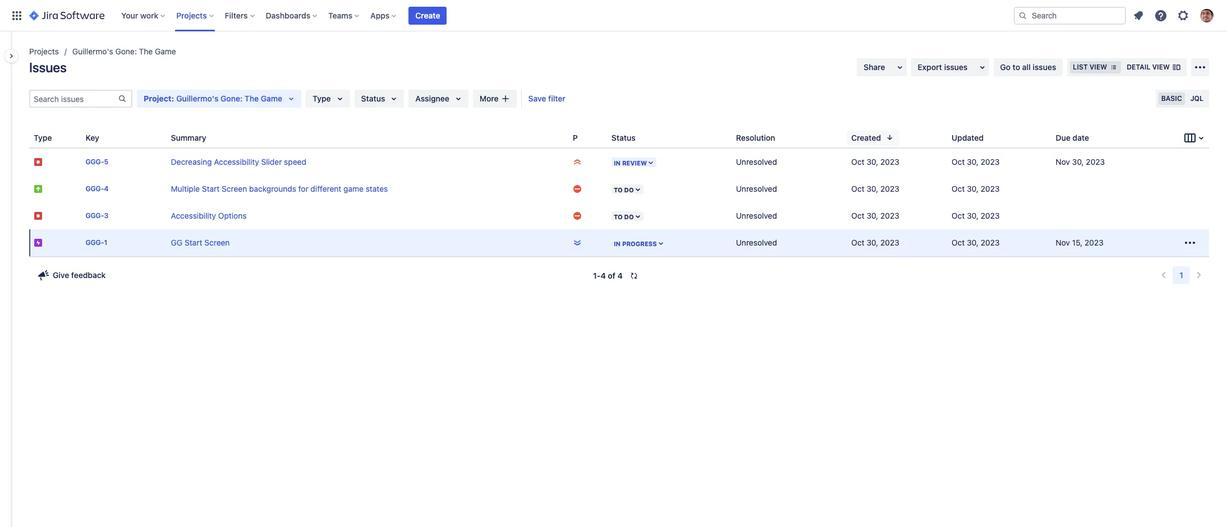 Task type: vqa. For each thing, say whether or not it's contained in the screenshot.
"Guillermo's" in the Guillermo's Gone: The Game LINK
yes



Task type: locate. For each thing, give the bounding box(es) containing it.
0 vertical spatial projects
[[176, 10, 207, 20]]

4 left of at bottom
[[601, 271, 606, 281]]

drag column image up bug icon
[[29, 131, 43, 145]]

3 drag column image from the left
[[166, 131, 180, 145]]

0 vertical spatial medium high image
[[573, 185, 582, 194]]

dashboards
[[266, 10, 311, 20]]

screen down the accessibility options link
[[204, 238, 230, 248]]

drag column image for type
[[29, 131, 43, 145]]

to
[[1013, 62, 1021, 72]]

filters
[[225, 10, 248, 20]]

give
[[53, 271, 69, 280]]

search image
[[1019, 11, 1028, 20]]

view right detail
[[1153, 63, 1170, 71]]

1 horizontal spatial the
[[245, 94, 259, 103]]

bug image
[[34, 158, 43, 167]]

screen
[[222, 184, 247, 194], [204, 238, 230, 248]]

1 vertical spatial 1
[[1180, 271, 1184, 280]]

projects right the work on the top left of the page
[[176, 10, 207, 20]]

1 vertical spatial medium high image
[[573, 212, 582, 221]]

row containing accessibility options
[[29, 203, 1210, 230]]

ggg- down ggg-3 at the left top of page
[[86, 239, 104, 247]]

2 unresolved from the top
[[736, 184, 777, 194]]

speed
[[284, 157, 306, 167]]

1 horizontal spatial issues
[[1033, 62, 1057, 72]]

2 nov from the top
[[1056, 238, 1071, 248]]

2 horizontal spatial drag column image
[[166, 131, 180, 145]]

issues right all at the right top
[[1033, 62, 1057, 72]]

1 issues from the left
[[945, 62, 968, 72]]

of
[[608, 271, 616, 281]]

gone: up the summary 'button'
[[221, 94, 243, 103]]

1 inside button
[[1180, 271, 1184, 280]]

drag column image for updated
[[948, 131, 961, 145]]

row down the highest icon
[[29, 176, 1210, 203]]

1 down 3 in the left top of the page
[[104, 239, 107, 247]]

2 drag column image from the left
[[607, 131, 621, 145]]

ggg-1 link
[[86, 239, 107, 247]]

1 medium high image from the top
[[573, 185, 582, 194]]

accessibility left slider
[[214, 157, 259, 167]]

drag column image
[[29, 131, 43, 145], [81, 131, 95, 145], [166, 131, 180, 145]]

2 view from the left
[[1153, 63, 1170, 71]]

1 vertical spatial projects
[[29, 47, 59, 56]]

issues
[[945, 62, 968, 72], [1033, 62, 1057, 72]]

4
[[104, 185, 109, 193], [601, 271, 606, 281], [618, 271, 623, 281]]

p
[[573, 133, 578, 142]]

improvement image
[[34, 185, 43, 194]]

share
[[864, 62, 886, 72]]

1 horizontal spatial view
[[1153, 63, 1170, 71]]

1 view from the left
[[1090, 63, 1108, 71]]

0 vertical spatial accessibility
[[214, 157, 259, 167]]

view
[[1090, 63, 1108, 71], [1153, 63, 1170, 71]]

6 drag column image from the left
[[1052, 131, 1065, 145]]

0 horizontal spatial 4
[[104, 185, 109, 193]]

0 horizontal spatial type
[[34, 133, 52, 142]]

list
[[1073, 63, 1088, 71]]

give feedback button
[[30, 267, 112, 285]]

1 horizontal spatial status
[[612, 133, 636, 142]]

0 horizontal spatial the
[[139, 47, 153, 56]]

guillermo's right :
[[176, 94, 219, 103]]

start for gg
[[185, 238, 202, 248]]

5
[[104, 158, 108, 166]]

nov down due
[[1056, 157, 1071, 167]]

highest image
[[573, 158, 582, 167]]

4 unresolved from the top
[[736, 238, 777, 248]]

0 vertical spatial screen
[[222, 184, 247, 194]]

nov left 15,
[[1056, 238, 1071, 248]]

5 drag column image from the left
[[948, 131, 961, 145]]

0 horizontal spatial view
[[1090, 63, 1108, 71]]

drag column image up the ggg-5 link
[[81, 131, 95, 145]]

your work
[[121, 10, 158, 20]]

projects link
[[29, 45, 59, 58]]

1 nov from the top
[[1056, 157, 1071, 167]]

row containing decreasing accessibility slider speed
[[29, 149, 1210, 176]]

banner
[[0, 0, 1228, 31]]

3 ggg- from the top
[[86, 212, 104, 220]]

due date button
[[1052, 130, 1108, 146]]

project : guillermo's gone: the game
[[144, 94, 282, 103]]

for
[[298, 184, 309, 194]]

drag column image inside created button
[[847, 131, 861, 145]]

unresolved for decreasing accessibility slider speed
[[736, 157, 777, 167]]

drag column image inside status button
[[607, 131, 621, 145]]

oct
[[852, 157, 865, 167], [952, 157, 965, 167], [852, 184, 865, 194], [952, 184, 965, 194], [852, 211, 865, 221], [952, 211, 965, 221], [852, 238, 865, 248], [952, 238, 965, 248]]

1 vertical spatial start
[[185, 238, 202, 248]]

issues
[[29, 60, 67, 75]]

jira software image
[[29, 9, 105, 22], [29, 9, 105, 22]]

created
[[852, 133, 881, 142]]

medium high image up lowest image
[[573, 212, 582, 221]]

refresh image
[[630, 272, 639, 281]]

ggg- for accessibility options
[[86, 212, 104, 220]]

0 horizontal spatial 1
[[104, 239, 107, 247]]

nov for nov 30, 2023
[[1056, 157, 1071, 167]]

nov
[[1056, 157, 1071, 167], [1056, 238, 1071, 248]]

epic image
[[34, 239, 43, 248]]

1 vertical spatial nov
[[1056, 238, 1071, 248]]

1 vertical spatial guillermo's
[[176, 94, 219, 103]]

4 inside 'row'
[[104, 185, 109, 193]]

drag column image for due date
[[1052, 131, 1065, 145]]

1
[[104, 239, 107, 247], [1180, 271, 1184, 280]]

dashboards button
[[262, 6, 322, 24]]

teams button
[[325, 6, 364, 24]]

multiple
[[171, 184, 200, 194]]

status button
[[607, 130, 654, 146]]

guillermo's right projects link at the left top of page
[[72, 47, 113, 56]]

projects up issues
[[29, 47, 59, 56]]

0 vertical spatial start
[[202, 184, 220, 194]]

guillermo's
[[72, 47, 113, 56], [176, 94, 219, 103]]

start right "multiple"
[[202, 184, 220, 194]]

the inside guillermo's gone: the game link
[[139, 47, 153, 56]]

project
[[144, 94, 171, 103]]

ggg-4
[[86, 185, 109, 193]]

ggg- down "key" 'button' on the top left of page
[[86, 158, 104, 166]]

1 horizontal spatial type
[[313, 94, 331, 103]]

ggg-
[[86, 158, 104, 166], [86, 185, 104, 193], [86, 212, 104, 220], [86, 239, 104, 247]]

3 row from the top
[[29, 203, 1210, 230]]

0 vertical spatial nov
[[1056, 157, 1071, 167]]

1 ggg- from the top
[[86, 158, 104, 166]]

2 medium high image from the top
[[573, 212, 582, 221]]

ggg- up ggg-1 link
[[86, 212, 104, 220]]

medium high image down the highest icon
[[573, 185, 582, 194]]

0 vertical spatial the
[[139, 47, 153, 56]]

1 drag column image from the left
[[569, 131, 582, 145]]

start right gg
[[185, 238, 202, 248]]

3 unresolved from the top
[[736, 211, 777, 221]]

teams
[[328, 10, 353, 20]]

1 horizontal spatial game
[[261, 94, 282, 103]]

1 vertical spatial screen
[[204, 238, 230, 248]]

4 right of at bottom
[[618, 271, 623, 281]]

export
[[918, 62, 943, 72]]

more button
[[473, 90, 517, 108]]

accessibility up gg start screen
[[171, 211, 216, 221]]

4 drag column image from the left
[[847, 131, 861, 145]]

0 vertical spatial type
[[313, 94, 331, 103]]

sorted in descending order image
[[886, 133, 895, 142]]

projects for projects popup button
[[176, 10, 207, 20]]

1 horizontal spatial 1
[[1180, 271, 1184, 280]]

1 horizontal spatial projects
[[176, 10, 207, 20]]

4 ggg- from the top
[[86, 239, 104, 247]]

guillermo's gone: the game
[[72, 47, 176, 56]]

drag column image
[[569, 131, 582, 145], [607, 131, 621, 145], [732, 131, 745, 145], [847, 131, 861, 145], [948, 131, 961, 145], [1052, 131, 1065, 145]]

filter
[[548, 94, 566, 103]]

board icon image
[[1184, 131, 1197, 145]]

drag column image inside due date button
[[1052, 131, 1065, 145]]

unresolved
[[736, 157, 777, 167], [736, 184, 777, 194], [736, 211, 777, 221], [736, 238, 777, 248]]

game
[[155, 47, 176, 56], [261, 94, 282, 103]]

1 horizontal spatial drag column image
[[81, 131, 95, 145]]

0 vertical spatial 1
[[104, 239, 107, 247]]

drag column image for resolution
[[732, 131, 745, 145]]

1 down "issue operations menu" image
[[1180, 271, 1184, 280]]

drag column image for summary
[[166, 131, 180, 145]]

multiple start screen backgrounds for different game states
[[171, 184, 388, 194]]

accessibility
[[214, 157, 259, 167], [171, 211, 216, 221]]

1 vertical spatial gone:
[[221, 94, 243, 103]]

decreasing accessibility slider speed
[[171, 157, 306, 167]]

1 vertical spatial status
[[612, 133, 636, 142]]

drag column image inside "key" 'button'
[[81, 131, 95, 145]]

detail view
[[1127, 63, 1170, 71]]

type inside button
[[34, 133, 52, 142]]

row up in progress - change status icon on the right top of the page
[[29, 203, 1210, 230]]

status right type dropdown button
[[361, 94, 385, 103]]

status
[[361, 94, 385, 103], [612, 133, 636, 142]]

start
[[202, 184, 220, 194], [185, 238, 202, 248]]

2 ggg- from the top
[[86, 185, 104, 193]]

row down status button
[[29, 149, 1210, 176]]

drag column image inside resolution button
[[732, 131, 745, 145]]

row
[[29, 149, 1210, 176], [29, 176, 1210, 203], [29, 203, 1210, 230], [29, 230, 1210, 257]]

issues right export
[[945, 62, 968, 72]]

slider
[[261, 157, 282, 167]]

type
[[313, 94, 331, 103], [34, 133, 52, 142]]

drag column image inside updated button
[[948, 131, 961, 145]]

open share dialog image
[[893, 61, 907, 74]]

4 up 3 in the left top of the page
[[104, 185, 109, 193]]

0 horizontal spatial guillermo's
[[72, 47, 113, 56]]

drag column image inside type button
[[29, 131, 43, 145]]

1 horizontal spatial 4
[[601, 271, 606, 281]]

0 vertical spatial status
[[361, 94, 385, 103]]

create
[[416, 10, 440, 20]]

30,
[[867, 157, 879, 167], [967, 157, 979, 167], [1073, 157, 1084, 167], [867, 184, 879, 194], [967, 184, 979, 194], [867, 211, 879, 221], [967, 211, 979, 221], [867, 238, 879, 248], [967, 238, 979, 248]]

drag column image for status
[[607, 131, 621, 145]]

save filter
[[529, 94, 566, 103]]

drag column image for key
[[81, 131, 95, 145]]

0 horizontal spatial status
[[361, 94, 385, 103]]

ggg- down the ggg-5 link
[[86, 185, 104, 193]]

the
[[139, 47, 153, 56], [245, 94, 259, 103]]

row up of at bottom
[[29, 230, 1210, 257]]

1 horizontal spatial gone:
[[221, 94, 243, 103]]

drag column image inside p button
[[569, 131, 582, 145]]

0 vertical spatial gone:
[[115, 47, 137, 56]]

projects inside popup button
[[176, 10, 207, 20]]

1 drag column image from the left
[[29, 131, 43, 145]]

save
[[529, 94, 546, 103]]

2 drag column image from the left
[[81, 131, 95, 145]]

unresolved for multiple start screen backgrounds for different game states
[[736, 184, 777, 194]]

screen up options
[[222, 184, 247, 194]]

projects
[[176, 10, 207, 20], [29, 47, 59, 56]]

0 horizontal spatial game
[[155, 47, 176, 56]]

p button
[[569, 130, 596, 146]]

3 drag column image from the left
[[732, 131, 745, 145]]

summary button
[[166, 130, 224, 146]]

0 horizontal spatial projects
[[29, 47, 59, 56]]

medium high image
[[573, 185, 582, 194], [573, 212, 582, 221]]

1 vertical spatial type
[[34, 133, 52, 142]]

settings image
[[1177, 9, 1191, 22]]

resolution
[[736, 133, 775, 142]]

chevron down icon image
[[1195, 131, 1209, 145]]

2 row from the top
[[29, 176, 1210, 203]]

0 horizontal spatial drag column image
[[29, 131, 43, 145]]

1 row from the top
[[29, 149, 1210, 176]]

notifications image
[[1132, 9, 1146, 22]]

1 vertical spatial the
[[245, 94, 259, 103]]

status right p button
[[612, 133, 636, 142]]

oct 30, 2023
[[852, 157, 900, 167], [952, 157, 1000, 167], [852, 184, 900, 194], [952, 184, 1000, 194], [852, 211, 900, 221], [952, 211, 1000, 221], [852, 238, 900, 248], [952, 238, 1000, 248]]

drag column image inside the summary 'button'
[[166, 131, 180, 145]]

type button
[[29, 130, 70, 146]]

0 horizontal spatial issues
[[945, 62, 968, 72]]

view right the list
[[1090, 63, 1108, 71]]

4 for 1-
[[601, 271, 606, 281]]

1 unresolved from the top
[[736, 157, 777, 167]]

status inside button
[[612, 133, 636, 142]]

type button
[[306, 90, 350, 108]]

gone: down your
[[115, 47, 137, 56]]

your profile and settings image
[[1201, 9, 1214, 22]]

drag column image up "decreasing"
[[166, 131, 180, 145]]

4 row from the top
[[29, 230, 1210, 257]]

created button
[[847, 130, 899, 146]]



Task type: describe. For each thing, give the bounding box(es) containing it.
decreasing
[[171, 157, 212, 167]]

1 horizontal spatial guillermo's
[[176, 94, 219, 103]]

medium high image for multiple start screen backgrounds for different game states
[[573, 185, 582, 194]]

resolution button
[[732, 130, 793, 146]]

go to all issues
[[1001, 62, 1057, 72]]

go to all issues link
[[994, 58, 1063, 76]]

start for multiple
[[202, 184, 220, 194]]

game
[[344, 184, 364, 194]]

bug image
[[34, 212, 43, 221]]

in progress - change status image
[[657, 240, 665, 247]]

type inside dropdown button
[[313, 94, 331, 103]]

give feedback
[[53, 271, 106, 280]]

accessibility options
[[171, 211, 247, 221]]

help image
[[1155, 9, 1168, 22]]

2 issues from the left
[[1033, 62, 1057, 72]]

decreasing accessibility slider speed link
[[171, 157, 306, 167]]

screen for multiple
[[222, 184, 247, 194]]

jql
[[1191, 94, 1204, 103]]

2 horizontal spatial 4
[[618, 271, 623, 281]]

share button
[[857, 58, 907, 76]]

detail
[[1127, 63, 1151, 71]]

export issues button
[[911, 58, 989, 76]]

due
[[1056, 133, 1071, 142]]

ggg-4 link
[[86, 185, 109, 193]]

nov 15, 2023
[[1056, 238, 1104, 248]]

nov for nov 15, 2023
[[1056, 238, 1071, 248]]

primary element
[[7, 0, 1014, 31]]

save filter button
[[522, 90, 573, 108]]

0 vertical spatial game
[[155, 47, 176, 56]]

ggg- for gg start screen
[[86, 239, 104, 247]]

:
[[171, 94, 174, 103]]

sidebar navigation image
[[0, 45, 25, 67]]

Search field
[[1014, 6, 1127, 24]]

all
[[1023, 62, 1031, 72]]

accessibility options link
[[171, 211, 247, 221]]

gg start screen link
[[171, 238, 230, 248]]

go
[[1001, 62, 1011, 72]]

list view
[[1073, 63, 1108, 71]]

1 vertical spatial accessibility
[[171, 211, 216, 221]]

status inside dropdown button
[[361, 94, 385, 103]]

due date
[[1056, 133, 1090, 142]]

multiple start screen backgrounds for different game states link
[[171, 184, 388, 194]]

0 vertical spatial guillermo's
[[72, 47, 113, 56]]

screen for gg
[[204, 238, 230, 248]]

import and bulk change issues image
[[1194, 61, 1207, 74]]

projects for projects link at the left top of page
[[29, 47, 59, 56]]

1-4 of 4
[[593, 271, 623, 281]]

different
[[311, 184, 341, 194]]

create button
[[409, 6, 447, 24]]

apps button
[[367, 6, 401, 24]]

row containing gg start screen
[[29, 230, 1210, 257]]

1 inside 'row'
[[104, 239, 107, 247]]

filters button
[[222, 6, 259, 24]]

issues element
[[29, 128, 1210, 257]]

updated button
[[948, 130, 1002, 146]]

15,
[[1073, 238, 1083, 248]]

banner containing your work
[[0, 0, 1228, 31]]

issues inside button
[[945, 62, 968, 72]]

ggg-3
[[86, 212, 108, 220]]

nov 30, 2023
[[1056, 157, 1105, 167]]

states
[[366, 184, 388, 194]]

row containing multiple start screen backgrounds for different game states
[[29, 176, 1210, 203]]

backgrounds
[[249, 184, 296, 194]]

unresolved for gg start screen
[[736, 238, 777, 248]]

your
[[121, 10, 138, 20]]

ggg- for multiple start screen backgrounds for different game states
[[86, 185, 104, 193]]

view for list view
[[1090, 63, 1108, 71]]

0 horizontal spatial gone:
[[115, 47, 137, 56]]

Search issues text field
[[30, 91, 118, 107]]

more
[[480, 94, 499, 103]]

projects button
[[173, 6, 218, 24]]

addicon image
[[501, 94, 510, 103]]

1-
[[593, 271, 601, 281]]

4 for ggg-
[[104, 185, 109, 193]]

issue operations menu image
[[1184, 236, 1197, 250]]

feedback
[[71, 271, 106, 280]]

status button
[[355, 90, 404, 108]]

key button
[[81, 130, 117, 146]]

options
[[218, 211, 247, 221]]

date
[[1073, 133, 1090, 142]]

3
[[104, 212, 108, 220]]

work
[[140, 10, 158, 20]]

assignee
[[416, 94, 450, 103]]

medium high image for accessibility options
[[573, 212, 582, 221]]

key
[[86, 133, 99, 142]]

your work button
[[118, 6, 170, 24]]

basic
[[1162, 94, 1183, 103]]

unresolved for accessibility options
[[736, 211, 777, 221]]

summary
[[171, 133, 206, 142]]

ggg-5 link
[[86, 158, 108, 166]]

ggg-1
[[86, 239, 107, 247]]

open export issues dropdown image
[[976, 61, 989, 74]]

ggg-3 link
[[86, 212, 108, 220]]

drag column image for p
[[569, 131, 582, 145]]

ggg-5
[[86, 158, 108, 166]]

apps
[[371, 10, 390, 20]]

guillermo's gone: the game link
[[72, 45, 176, 58]]

appswitcher icon image
[[10, 9, 24, 22]]

view for detail view
[[1153, 63, 1170, 71]]

gg
[[171, 238, 183, 248]]

ggg- for decreasing accessibility slider speed
[[86, 158, 104, 166]]

lowest image
[[573, 239, 582, 248]]

drag column image for created
[[847, 131, 861, 145]]

assignee button
[[409, 90, 469, 108]]

gg start screen
[[171, 238, 230, 248]]

1 vertical spatial game
[[261, 94, 282, 103]]



